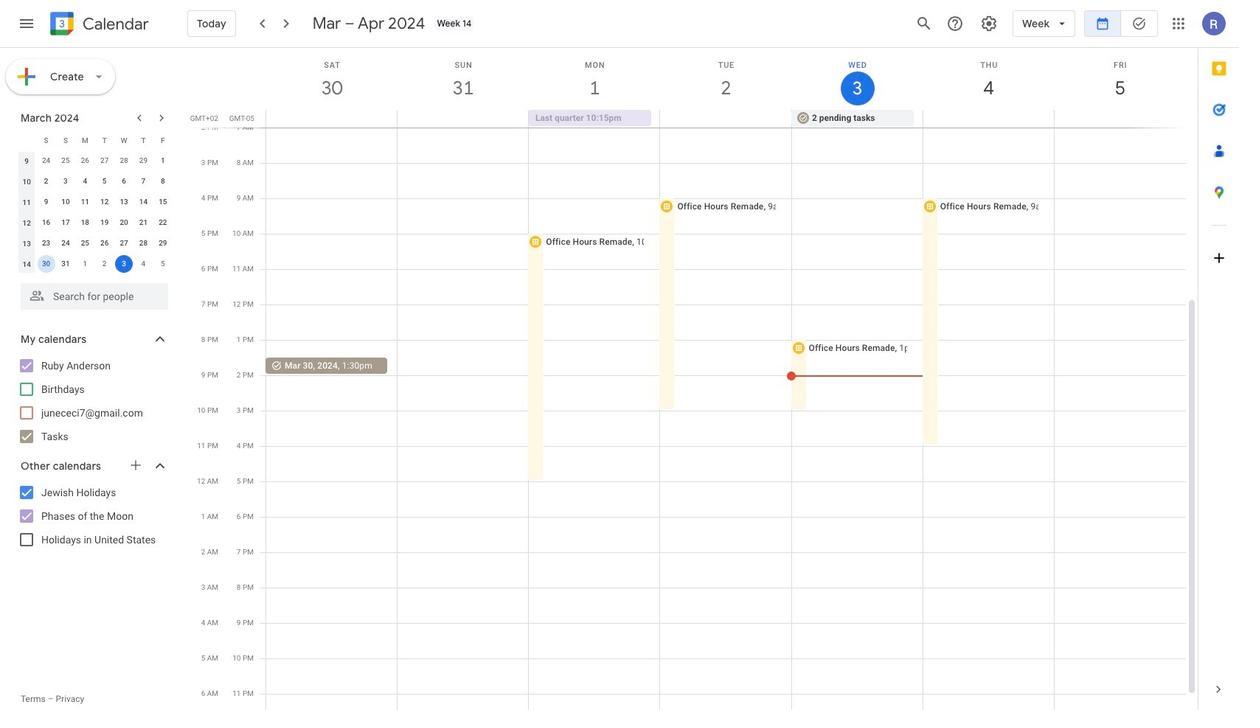Task type: vqa. For each thing, say whether or not it's contained in the screenshot.
May 9 element
no



Task type: describe. For each thing, give the bounding box(es) containing it.
10 element
[[57, 193, 74, 211]]

15 element
[[154, 193, 172, 211]]

my calendars list
[[3, 354, 183, 449]]

main drawer image
[[18, 15, 35, 32]]

17 element
[[57, 214, 74, 232]]

13 element
[[115, 193, 133, 211]]

8 element
[[154, 173, 172, 190]]

1 element
[[154, 152, 172, 170]]

22 element
[[154, 214, 172, 232]]

calendar element
[[47, 9, 149, 41]]

21 element
[[135, 214, 152, 232]]

february 24 element
[[37, 152, 55, 170]]

4 element
[[76, 173, 94, 190]]

february 26 element
[[76, 152, 94, 170]]

february 25 element
[[57, 152, 74, 170]]

29 element
[[154, 235, 172, 252]]

2 element
[[37, 173, 55, 190]]

19 element
[[96, 214, 113, 232]]

settings menu image
[[981, 15, 999, 32]]

heading inside calendar 'element'
[[80, 15, 149, 33]]

23 element
[[37, 235, 55, 252]]

5 element
[[96, 173, 113, 190]]

28 element
[[135, 235, 152, 252]]

30 element
[[37, 255, 55, 273]]

april 1 element
[[76, 255, 94, 273]]



Task type: locate. For each thing, give the bounding box(es) containing it.
Search for people text field
[[30, 283, 159, 310]]

18 element
[[76, 214, 94, 232]]

26 element
[[96, 235, 113, 252]]

9 element
[[37, 193, 55, 211]]

april 2 element
[[96, 255, 113, 273]]

row group
[[17, 151, 173, 275]]

25 element
[[76, 235, 94, 252]]

6 element
[[115, 173, 133, 190]]

column header
[[17, 130, 36, 151]]

cell
[[266, 110, 398, 128], [398, 110, 529, 128], [661, 110, 792, 128], [923, 110, 1055, 128], [1055, 110, 1186, 128], [36, 254, 56, 275], [114, 254, 134, 275]]

march 2024 grid
[[14, 130, 173, 275]]

april 4 element
[[135, 255, 152, 273]]

31 element
[[57, 255, 74, 273]]

february 28 element
[[115, 152, 133, 170]]

february 29 element
[[135, 152, 152, 170]]

14 element
[[135, 193, 152, 211]]

april 3, today element
[[115, 255, 133, 273]]

24 element
[[57, 235, 74, 252]]

3 element
[[57, 173, 74, 190]]

12 element
[[96, 193, 113, 211]]

11 element
[[76, 193, 94, 211]]

february 27 element
[[96, 152, 113, 170]]

april 5 element
[[154, 255, 172, 273]]

row
[[260, 110, 1199, 128], [17, 130, 173, 151], [17, 151, 173, 171], [17, 171, 173, 192], [17, 192, 173, 213], [17, 213, 173, 233], [17, 233, 173, 254], [17, 254, 173, 275]]

16 element
[[37, 214, 55, 232]]

heading
[[80, 15, 149, 33]]

column header inside march 2024 grid
[[17, 130, 36, 151]]

tab list
[[1199, 48, 1240, 669]]

20 element
[[115, 214, 133, 232]]

other calendars list
[[3, 481, 183, 552]]

7 element
[[135, 173, 152, 190]]

None search field
[[0, 278, 183, 310]]

grid
[[189, 48, 1199, 711]]

27 element
[[115, 235, 133, 252]]

add other calendars image
[[128, 458, 143, 473]]

row group inside march 2024 grid
[[17, 151, 173, 275]]



